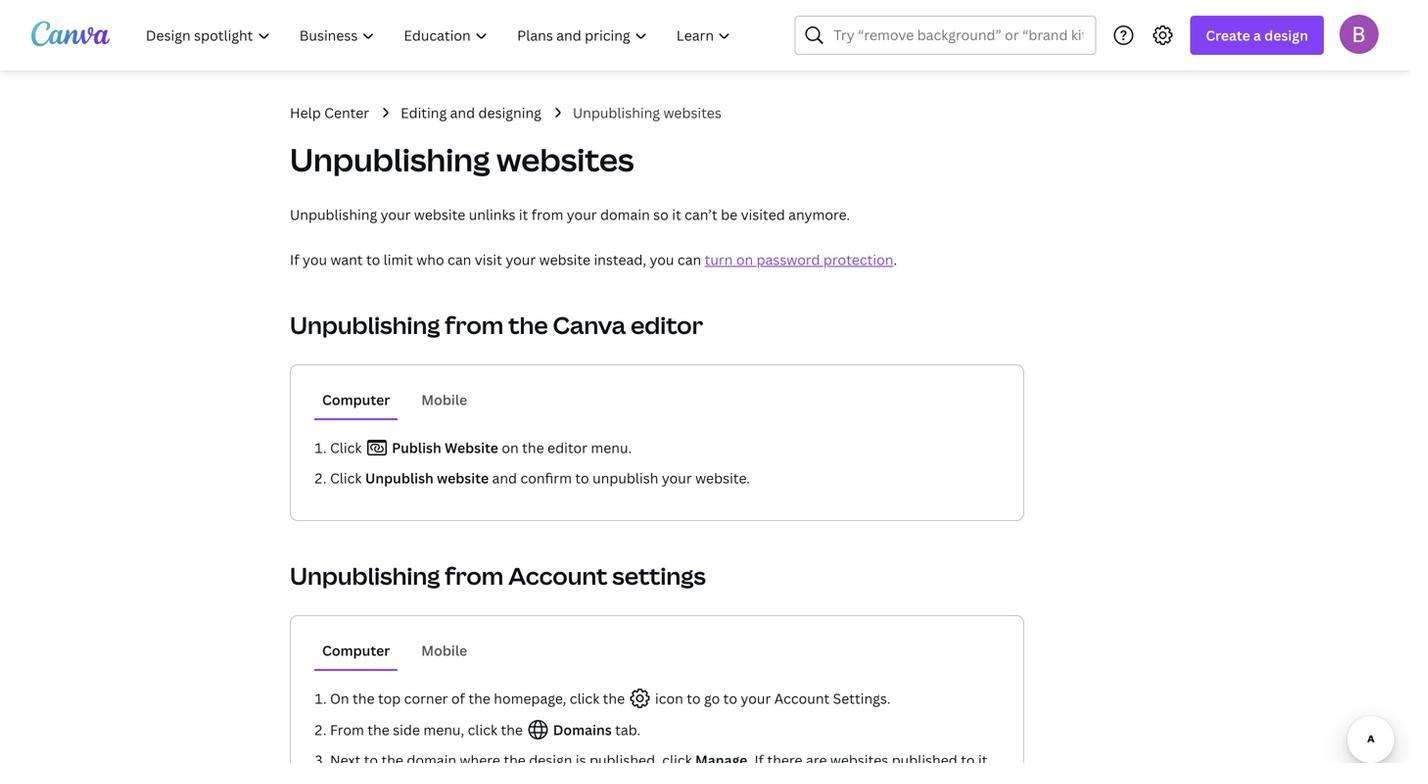 Task type: locate. For each thing, give the bounding box(es) containing it.
who
[[417, 250, 444, 269]]

editor up confirm
[[548, 438, 588, 457]]

0 vertical spatial mobile
[[421, 390, 467, 409]]

to
[[366, 250, 380, 269], [575, 469, 589, 487], [687, 689, 701, 708], [724, 689, 738, 708]]

create a design button
[[1190, 16, 1324, 55]]

1 horizontal spatial websites
[[664, 103, 722, 122]]

unpublishing websites link
[[573, 102, 722, 123]]

2 computer from the top
[[322, 641, 390, 660]]

unpublishing your website unlinks it from your domain so it can't be visited anymore.
[[290, 205, 850, 224]]

mobile button
[[414, 381, 475, 418], [414, 632, 475, 669]]

1 vertical spatial click
[[468, 720, 498, 739]]

computer button for on the top corner of the homepage, click the
[[314, 632, 398, 669]]

it right unlinks
[[519, 205, 528, 224]]

can left turn
[[678, 250, 701, 269]]

mobile button up publish website
[[414, 381, 475, 418]]

2 computer button from the top
[[314, 632, 398, 669]]

tab.
[[612, 720, 641, 739]]

your right the visit at the left top of the page
[[506, 250, 536, 269]]

computer up unpublish on the left bottom of page
[[322, 390, 390, 409]]

mobile up publish website
[[421, 390, 467, 409]]

1 vertical spatial and
[[492, 469, 517, 487]]

editing and designing link
[[401, 102, 542, 123]]

1 mobile from the top
[[421, 390, 467, 409]]

publish
[[392, 438, 442, 457]]

1 horizontal spatial on
[[736, 250, 753, 269]]

design
[[1265, 26, 1309, 45]]

1 vertical spatial computer
[[322, 641, 390, 660]]

computer button up on
[[314, 632, 398, 669]]

2 click from the top
[[330, 469, 362, 487]]

if
[[290, 250, 299, 269]]

it
[[519, 205, 528, 224], [672, 205, 681, 224]]

menu,
[[423, 720, 464, 739]]

the down homepage,
[[501, 720, 523, 739]]

1 computer from the top
[[322, 390, 390, 409]]

2 it from the left
[[672, 205, 681, 224]]

unlinks
[[469, 205, 516, 224]]

1 vertical spatial mobile button
[[414, 632, 475, 669]]

0 vertical spatial websites
[[664, 103, 722, 122]]

0 vertical spatial on
[[736, 250, 753, 269]]

unpublishing websites
[[573, 103, 722, 122], [290, 138, 634, 181]]

0 horizontal spatial click
[[468, 720, 498, 739]]

want
[[331, 250, 363, 269]]

on the top corner of the homepage, click the
[[330, 689, 628, 708]]

website down website
[[437, 469, 489, 487]]

0 horizontal spatial and
[[450, 103, 475, 122]]

editor right canva
[[631, 309, 703, 341]]

settings.
[[833, 689, 891, 708]]

on
[[330, 689, 349, 708]]

1 vertical spatial from
[[445, 309, 504, 341]]

2 vertical spatial website
[[437, 469, 489, 487]]

from for the
[[445, 309, 504, 341]]

designing
[[479, 103, 542, 122]]

0 horizontal spatial it
[[519, 205, 528, 224]]

to left limit
[[366, 250, 380, 269]]

your up limit
[[381, 205, 411, 224]]

0 vertical spatial website
[[414, 205, 466, 224]]

mobile
[[421, 390, 467, 409], [421, 641, 467, 660]]

1 vertical spatial mobile
[[421, 641, 467, 660]]

1 horizontal spatial it
[[672, 205, 681, 224]]

unpublishing from the canva editor
[[290, 309, 703, 341]]

mobile up of
[[421, 641, 467, 660]]

1 mobile button from the top
[[414, 381, 475, 418]]

computer button up publish
[[314, 381, 398, 418]]

click
[[570, 689, 600, 708], [468, 720, 498, 739]]

the left canva
[[508, 309, 548, 341]]

it right "so"
[[672, 205, 681, 224]]

0 vertical spatial and
[[450, 103, 475, 122]]

unpublishing
[[573, 103, 660, 122], [290, 138, 490, 181], [290, 205, 377, 224], [290, 309, 440, 341], [290, 560, 440, 592]]

1 horizontal spatial you
[[650, 250, 674, 269]]

0 horizontal spatial you
[[303, 250, 327, 269]]

limit
[[384, 250, 413, 269]]

mobile for click
[[421, 390, 467, 409]]

click unpublish website and confirm to unpublish your website.
[[330, 469, 750, 487]]

2 mobile from the top
[[421, 641, 467, 660]]

the
[[508, 309, 548, 341], [522, 438, 544, 457], [353, 689, 375, 708], [469, 689, 491, 708], [603, 689, 625, 708], [368, 720, 390, 739], [501, 720, 523, 739]]

side
[[393, 720, 420, 739]]

menu.
[[591, 438, 632, 457]]

1 vertical spatial account
[[774, 689, 830, 708]]

click for click
[[330, 438, 365, 457]]

unpublishing for the
[[290, 309, 440, 341]]

can left the visit at the left top of the page
[[448, 250, 471, 269]]

from
[[532, 205, 564, 224], [445, 309, 504, 341], [445, 560, 504, 592]]

icon to go to your account settings.
[[652, 689, 891, 708]]

unpublishing for account
[[290, 560, 440, 592]]

computer up on
[[322, 641, 390, 660]]

1 vertical spatial click
[[330, 469, 362, 487]]

1 vertical spatial computer button
[[314, 632, 398, 669]]

on right turn
[[736, 250, 753, 269]]

0 vertical spatial computer button
[[314, 381, 398, 418]]

and right editing
[[450, 103, 475, 122]]

2 mobile button from the top
[[414, 632, 475, 669]]

the right on
[[353, 689, 375, 708]]

editor
[[631, 309, 703, 341], [548, 438, 588, 457]]

top
[[378, 689, 401, 708]]

the right of
[[469, 689, 491, 708]]

click up unpublish on the left bottom of page
[[330, 438, 365, 457]]

the up tab.
[[603, 689, 625, 708]]

0 horizontal spatial on
[[502, 438, 519, 457]]

1 vertical spatial website
[[539, 250, 591, 269]]

go
[[704, 689, 720, 708]]

0 vertical spatial computer
[[322, 390, 390, 409]]

click up domains
[[570, 689, 600, 708]]

website for and
[[437, 469, 489, 487]]

on
[[736, 250, 753, 269], [502, 438, 519, 457]]

can
[[448, 250, 471, 269], [678, 250, 701, 269]]

0 horizontal spatial editor
[[548, 438, 588, 457]]

1 vertical spatial websites
[[497, 138, 634, 181]]

1 click from the top
[[330, 438, 365, 457]]

website
[[414, 205, 466, 224], [539, 250, 591, 269], [437, 469, 489, 487]]

2 you from the left
[[650, 250, 674, 269]]

publish website
[[389, 438, 499, 457]]

mobile button for on the top corner of the homepage, click the
[[414, 632, 475, 669]]

click down on the top corner of the homepage, click the
[[468, 720, 498, 739]]

can't
[[685, 205, 718, 224]]

1 horizontal spatial and
[[492, 469, 517, 487]]

1 horizontal spatial can
[[678, 250, 701, 269]]

websites
[[664, 103, 722, 122], [497, 138, 634, 181]]

0 vertical spatial click
[[570, 689, 600, 708]]

0 vertical spatial account
[[508, 560, 608, 592]]

and
[[450, 103, 475, 122], [492, 469, 517, 487]]

0 vertical spatial click
[[330, 438, 365, 457]]

1 computer button from the top
[[314, 381, 398, 418]]

create
[[1206, 26, 1251, 45]]

2 vertical spatial from
[[445, 560, 504, 592]]

mobile button up of
[[414, 632, 475, 669]]

website down unpublishing your website unlinks it from your domain so it can't be visited anymore.
[[539, 250, 591, 269]]

your
[[381, 205, 411, 224], [567, 205, 597, 224], [506, 250, 536, 269], [662, 469, 692, 487], [741, 689, 771, 708]]

help
[[290, 103, 321, 122]]

website up who
[[414, 205, 466, 224]]

0 horizontal spatial can
[[448, 250, 471, 269]]

0 vertical spatial mobile button
[[414, 381, 475, 418]]

you right 'instead,'
[[650, 250, 674, 269]]

and left confirm
[[492, 469, 517, 487]]

if you want to limit who can visit your website instead, you can turn on password protection .
[[290, 250, 897, 269]]

computer
[[322, 390, 390, 409], [322, 641, 390, 660]]

editing and designing
[[401, 103, 542, 122]]

on right website
[[502, 438, 519, 457]]

click
[[330, 438, 365, 457], [330, 469, 362, 487]]

to right go
[[724, 689, 738, 708]]

1 horizontal spatial editor
[[631, 309, 703, 341]]

website.
[[696, 469, 750, 487]]

click left unpublish on the left bottom of page
[[330, 469, 362, 487]]

account
[[508, 560, 608, 592], [774, 689, 830, 708]]

a
[[1254, 26, 1262, 45]]

1 horizontal spatial click
[[570, 689, 600, 708]]

you
[[303, 250, 327, 269], [650, 250, 674, 269]]

computer button
[[314, 381, 398, 418], [314, 632, 398, 669]]

you right 'if'
[[303, 250, 327, 269]]



Task type: describe. For each thing, give the bounding box(es) containing it.
unpublishing from account settings
[[290, 560, 706, 592]]

from for account
[[445, 560, 504, 592]]

on the editor menu.
[[499, 438, 632, 457]]

be
[[721, 205, 738, 224]]

1 vertical spatial editor
[[548, 438, 588, 457]]

your left domain
[[567, 205, 597, 224]]

computer for click
[[322, 390, 390, 409]]

1 can from the left
[[448, 250, 471, 269]]

editing
[[401, 103, 447, 122]]

unpublishing inside "link"
[[573, 103, 660, 122]]

unpublish
[[365, 469, 434, 487]]

help center
[[290, 103, 369, 122]]

2 can from the left
[[678, 250, 701, 269]]

1 vertical spatial on
[[502, 438, 519, 457]]

1 it from the left
[[519, 205, 528, 224]]

domain
[[600, 205, 650, 224]]

website for unlinks
[[414, 205, 466, 224]]

of
[[451, 689, 465, 708]]

turn
[[705, 250, 733, 269]]

domains
[[550, 720, 612, 739]]

password
[[757, 250, 820, 269]]

the up click unpublish website and confirm to unpublish your website. at bottom
[[522, 438, 544, 457]]

unpublishing for website
[[290, 205, 377, 224]]

protection
[[824, 250, 894, 269]]

1 horizontal spatial account
[[774, 689, 830, 708]]

visited
[[741, 205, 785, 224]]

your right go
[[741, 689, 771, 708]]

0 horizontal spatial account
[[508, 560, 608, 592]]

help center link
[[290, 102, 369, 123]]

so
[[653, 205, 669, 224]]

unpublish
[[593, 469, 659, 487]]

confirm
[[521, 469, 572, 487]]

.
[[894, 250, 897, 269]]

from
[[330, 720, 364, 739]]

from the side menu, click the
[[330, 720, 526, 739]]

corner
[[404, 689, 448, 708]]

mobile for on the top corner of the homepage, click the
[[421, 641, 467, 660]]

the left the side
[[368, 720, 390, 739]]

canva
[[553, 309, 626, 341]]

create a design
[[1206, 26, 1309, 45]]

to left go
[[687, 689, 701, 708]]

computer for on the top corner of the homepage, click the
[[322, 641, 390, 660]]

0 vertical spatial editor
[[631, 309, 703, 341]]

computer button for click
[[314, 381, 398, 418]]

click for click unpublish website and confirm to unpublish your website.
[[330, 469, 362, 487]]

0 vertical spatial from
[[532, 205, 564, 224]]

to down on the editor menu.
[[575, 469, 589, 487]]

websites inside "link"
[[664, 103, 722, 122]]

1 you from the left
[[303, 250, 327, 269]]

instead,
[[594, 250, 646, 269]]

center
[[324, 103, 369, 122]]

1 vertical spatial unpublishing websites
[[290, 138, 634, 181]]

0 vertical spatial unpublishing websites
[[573, 103, 722, 122]]

homepage,
[[494, 689, 567, 708]]

top level navigation element
[[133, 16, 748, 55]]

Try "remove background" or "brand kit" search field
[[834, 17, 1084, 54]]

anymore.
[[789, 205, 850, 224]]

your left website.
[[662, 469, 692, 487]]

icon
[[655, 689, 683, 708]]

mobile button for click
[[414, 381, 475, 418]]

turn on password protection link
[[705, 250, 894, 269]]

settings
[[612, 560, 706, 592]]

visit
[[475, 250, 502, 269]]

0 horizontal spatial websites
[[497, 138, 634, 181]]

bob builder image
[[1340, 14, 1379, 54]]

website
[[445, 438, 499, 457]]



Task type: vqa. For each thing, say whether or not it's contained in the screenshot.
free in the AI Photo Enhancer: Upscale your photo quality for free
no



